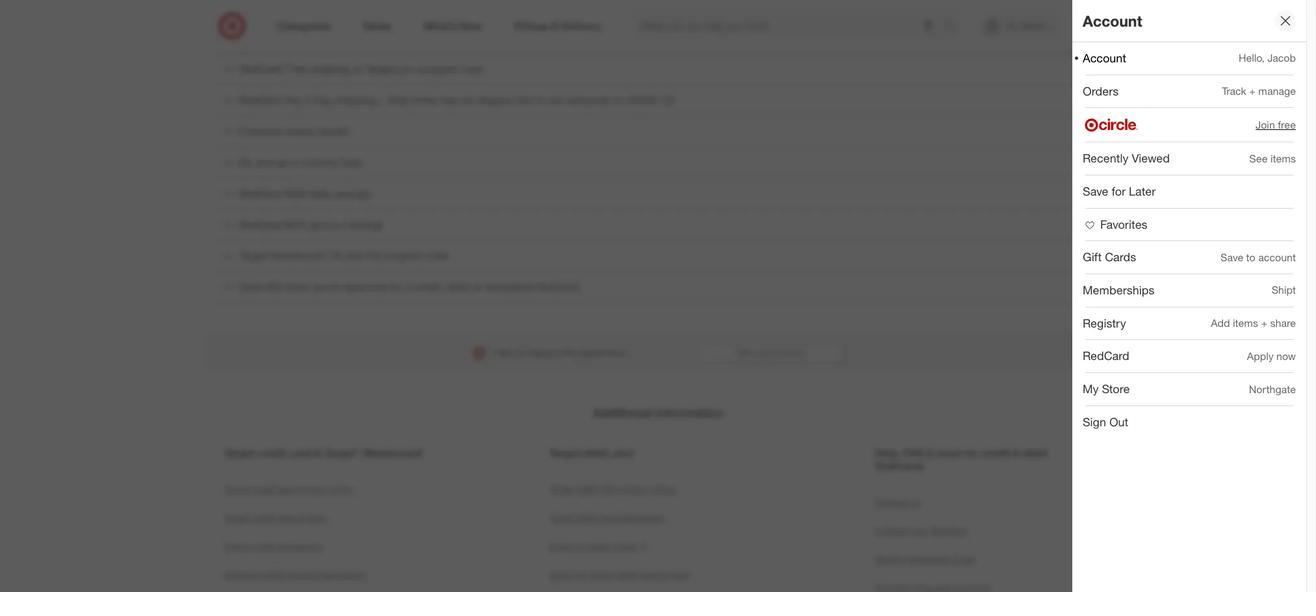 Task type: vqa. For each thing, say whether or not it's contained in the screenshot.
Get it on Google Play "image"
no



Task type: describe. For each thing, give the bounding box(es) containing it.
card left by
[[639, 569, 657, 580]]

for for save for later
[[1112, 184, 1126, 198]]

save for save for later
[[1083, 184, 1109, 198]]

1 vertical spatial agreement
[[277, 541, 321, 552]]

0 horizontal spatial +
[[1249, 85, 1256, 98]]

& up contact us 'link'
[[1013, 446, 1020, 459]]

1 link
[[1072, 12, 1100, 40]]

activate your redcard link
[[875, 517, 1092, 545]]

target for target credit card & target™ mastercard®
[[224, 446, 255, 459]]

1 account from the top
[[1083, 11, 1142, 30]]

apply now
[[1247, 350, 1296, 363]]

card for target credit card & target™ mastercard®
[[289, 446, 311, 459]]

track + manage
[[1222, 85, 1296, 98]]

save to account
[[1221, 251, 1296, 264]]

save for later
[[1083, 184, 1156, 198]]

help
[[494, 347, 513, 358]]

favorites link
[[1072, 208, 1306, 241]]

account hello, jacob element
[[1083, 51, 1126, 65]]

cards
[[1105, 250, 1136, 264]]

this
[[563, 347, 577, 358]]

target credit card privacy policy
[[224, 483, 354, 495]]

for for apply for debit online
[[575, 541, 586, 552]]

quick
[[760, 348, 779, 358]]

additional information
[[593, 405, 723, 420]]

redcards
[[875, 459, 925, 472]]

contact
[[875, 496, 908, 508]]

debit inside help, faq & more for credit & debit redcards
[[1023, 446, 1048, 459]]

credit for target credit agreement
[[251, 541, 275, 552]]

recently
[[1083, 151, 1129, 165]]

target credit rates & fees
[[224, 512, 325, 523]]

apply for target debit card by mail
[[550, 569, 689, 580]]

store
[[1102, 382, 1130, 396]]

apply for apply for debit online
[[550, 541, 573, 552]]

policy for credit
[[329, 483, 354, 495]]

viewed
[[1132, 151, 1170, 165]]

protection
[[908, 554, 950, 565]]

gift cards
[[1083, 250, 1136, 264]]

debit inside 'link'
[[589, 541, 609, 552]]

by
[[660, 569, 670, 580]]

target debit card
[[550, 446, 633, 459]]

to
[[1246, 251, 1256, 264]]

target debit card privacy policy link
[[550, 475, 767, 504]]

information
[[656, 405, 723, 420]]

shipt
[[1272, 284, 1296, 297]]

hello,
[[1239, 52, 1265, 65]]

apply for target debit card by mail link
[[550, 561, 767, 589]]

take a quick survey
[[736, 348, 804, 358]]

rates
[[277, 512, 297, 523]]

privacy for credit
[[298, 483, 327, 495]]

target™
[[324, 446, 361, 459]]

contact us
[[875, 496, 920, 508]]

additional
[[593, 405, 652, 420]]

registry
[[1083, 316, 1126, 330]]

hi,
[[1007, 20, 1017, 31]]

help,
[[875, 446, 900, 459]]

hello, jacob
[[1239, 52, 1296, 65]]

identity protection guide
[[875, 554, 975, 565]]

search button
[[937, 12, 969, 43]]

manage
[[1259, 85, 1296, 98]]

mastercard®
[[364, 446, 424, 459]]

see items
[[1250, 152, 1296, 165]]

save for save to account
[[1221, 251, 1244, 264]]

sign
[[1083, 415, 1106, 429]]

a
[[754, 348, 758, 358]]

& left the target™
[[314, 446, 321, 459]]

view favorites element
[[1083, 217, 1148, 231]]

help, faq & more for credit & debit redcards
[[875, 446, 1048, 472]]

request credit account agreement
[[224, 569, 366, 580]]

favorites
[[1100, 217, 1148, 231]]

target credit card & target™ mastercard®
[[224, 446, 424, 459]]

search
[[937, 21, 969, 34]]

1
[[1091, 14, 1095, 21]]

target down apply for debit online
[[589, 569, 614, 580]]

privacy for debit
[[621, 483, 650, 495]]

& right faq
[[926, 446, 934, 459]]

us for help
[[515, 347, 525, 358]]

target credit rates & fees link
[[224, 504, 441, 532]]

orders
[[1083, 84, 1119, 98]]

account dialog
[[1072, 0, 1316, 592]]

apply for debit online link
[[550, 532, 767, 561]]

hi, jacob
[[1007, 20, 1045, 31]]

agreement for account
[[322, 569, 366, 580]]

activate
[[875, 525, 908, 536]]

apply for apply for target debit card by mail
[[550, 569, 573, 580]]

card for target debit card
[[611, 446, 633, 459]]

fees
[[308, 512, 325, 523]]

redcard inside account "dialog"
[[1083, 349, 1130, 363]]

request
[[224, 569, 258, 580]]

target debit card agreement link
[[550, 504, 767, 532]]

items for recently viewed
[[1271, 152, 1296, 165]]

apply for debit online
[[550, 541, 636, 552]]



Task type: locate. For each thing, give the bounding box(es) containing it.
1 horizontal spatial us
[[910, 496, 920, 508]]

join free link
[[1072, 108, 1306, 142]]

1 vertical spatial account
[[286, 569, 319, 580]]

0 vertical spatial save
[[1083, 184, 1109, 198]]

credit down target credit rates & fees on the bottom
[[251, 541, 275, 552]]

for inside account "dialog"
[[1112, 184, 1126, 198]]

target down target debit card
[[550, 483, 574, 495]]

0 vertical spatial redcard
[[1083, 349, 1130, 363]]

join
[[1256, 118, 1275, 131]]

credit left 'rates'
[[251, 512, 275, 523]]

target for target debit card privacy policy
[[550, 483, 574, 495]]

experience.
[[580, 347, 627, 358]]

request credit account agreement link
[[224, 561, 441, 589]]

save inside save for later link
[[1083, 184, 1109, 198]]

save left to
[[1221, 251, 1244, 264]]

card for target credit card privacy policy
[[277, 483, 295, 495]]

& left fees at the left bottom of the page
[[300, 512, 305, 523]]

join free
[[1256, 118, 1296, 131]]

jacob inside account "dialog"
[[1268, 52, 1296, 65]]

save down recently
[[1083, 184, 1109, 198]]

0 horizontal spatial items
[[1233, 317, 1258, 330]]

credit for target credit rates & fees
[[251, 512, 275, 523]]

jacob right hello,
[[1268, 52, 1296, 65]]

account right to
[[1259, 251, 1296, 264]]

redcard right your
[[931, 525, 967, 536]]

target credit card privacy policy link
[[224, 475, 441, 504]]

agreement up request credit account agreement
[[277, 541, 321, 552]]

apply inside account "dialog"
[[1247, 350, 1274, 363]]

account inside "dialog"
[[1259, 251, 1296, 264]]

0 horizontal spatial redcard
[[931, 525, 967, 536]]

save for later link
[[1072, 175, 1306, 208]]

see
[[1250, 152, 1268, 165]]

card up target debit card agreement
[[600, 483, 618, 495]]

card up 'rates'
[[277, 483, 295, 495]]

1 policy from the left
[[329, 483, 354, 495]]

2 account from the top
[[1083, 51, 1126, 65]]

us right help
[[515, 347, 525, 358]]

card up the target debit card privacy policy
[[611, 446, 633, 459]]

credit for target credit card & target™ mastercard®
[[258, 446, 286, 459]]

guide
[[952, 554, 975, 565]]

target for target debit card
[[550, 446, 580, 459]]

target for target credit rates & fees
[[224, 512, 249, 523]]

target up the target debit card privacy policy
[[550, 446, 580, 459]]

apply left now
[[1247, 350, 1274, 363]]

add
[[1211, 317, 1230, 330]]

0 vertical spatial items
[[1271, 152, 1296, 165]]

1 vertical spatial +
[[1261, 317, 1268, 330]]

improve
[[527, 347, 560, 358]]

credit up target credit card privacy policy in the bottom left of the page
[[258, 446, 286, 459]]

policy
[[329, 483, 354, 495], [653, 483, 677, 495]]

1 vertical spatial us
[[910, 496, 920, 508]]

redcard up 'my store'
[[1083, 349, 1130, 363]]

2 policy from the left
[[653, 483, 677, 495]]

free
[[1278, 118, 1296, 131]]

0 horizontal spatial save
[[1083, 184, 1109, 198]]

+
[[1249, 85, 1256, 98], [1261, 317, 1268, 330]]

your
[[910, 525, 928, 536]]

0 vertical spatial account
[[1083, 11, 1142, 30]]

items for registry
[[1233, 317, 1258, 330]]

1 horizontal spatial account
[[1259, 251, 1296, 264]]

target for target debit card agreement
[[550, 512, 574, 523]]

1 vertical spatial jacob
[[1268, 52, 1296, 65]]

track
[[1222, 85, 1247, 98]]

1 horizontal spatial redcard
[[1083, 349, 1130, 363]]

1 horizontal spatial save
[[1221, 251, 1244, 264]]

my
[[1083, 382, 1099, 396]]

1 horizontal spatial items
[[1271, 152, 1296, 165]]

redcard
[[1083, 349, 1130, 363], [931, 525, 967, 536]]

card
[[289, 446, 311, 459], [611, 446, 633, 459], [277, 483, 295, 495], [600, 483, 618, 495], [600, 512, 618, 523], [639, 569, 657, 580]]

share
[[1270, 317, 1296, 330]]

1 vertical spatial redcard
[[931, 525, 967, 536]]

target up target credit agreement
[[224, 512, 249, 523]]

credit up target credit rates & fees on the bottom
[[251, 483, 275, 495]]

items right the see on the top right
[[1271, 152, 1296, 165]]

card down the target debit card privacy policy
[[600, 512, 618, 523]]

items right add
[[1233, 317, 1258, 330]]

privacy up target debit card agreement link
[[621, 483, 650, 495]]

0 vertical spatial apply
[[1247, 350, 1274, 363]]

apply
[[1247, 350, 1274, 363], [550, 541, 573, 552], [550, 569, 573, 580]]

0 vertical spatial agreement
[[621, 512, 665, 523]]

online
[[612, 541, 636, 552]]

1 vertical spatial account
[[1083, 51, 1126, 65]]

credit for request credit account agreement
[[260, 569, 284, 580]]

more
[[936, 446, 962, 459]]

0 vertical spatial jacob
[[1020, 20, 1045, 31]]

1 vertical spatial items
[[1233, 317, 1258, 330]]

0 horizontal spatial account
[[286, 569, 319, 580]]

target up apply for debit online
[[550, 512, 574, 523]]

for down apply for debit online
[[575, 569, 586, 580]]

gift
[[1083, 250, 1102, 264]]

apply down apply for debit online
[[550, 569, 573, 580]]

privacy up fees at the left bottom of the page
[[298, 483, 327, 495]]

for left the later
[[1112, 184, 1126, 198]]

mail
[[672, 569, 689, 580]]

contact us link
[[875, 488, 1092, 517]]

memberships
[[1083, 283, 1155, 297]]

1 horizontal spatial policy
[[653, 483, 677, 495]]

account for credit
[[286, 569, 319, 580]]

for
[[1112, 184, 1126, 198], [965, 446, 979, 459], [575, 541, 586, 552], [575, 569, 586, 580]]

us
[[515, 347, 525, 358], [910, 496, 920, 508]]

out
[[1109, 415, 1129, 429]]

1 horizontal spatial +
[[1261, 317, 1268, 330]]

faq
[[903, 446, 924, 459]]

now
[[1277, 350, 1296, 363]]

northgate
[[1249, 383, 1296, 396]]

policy for debit
[[653, 483, 677, 495]]

account up account hello, jacob element
[[1083, 11, 1142, 30]]

sign out link
[[1072, 406, 1306, 438]]

0 horizontal spatial privacy
[[298, 483, 327, 495]]

apply down target debit card agreement
[[550, 541, 573, 552]]

+ right "track"
[[1249, 85, 1256, 98]]

help us improve this experience.
[[494, 347, 627, 358]]

jacob for hello, jacob
[[1268, 52, 1296, 65]]

policy up target credit rates & fees link
[[329, 483, 354, 495]]

card up target credit card privacy policy in the bottom left of the page
[[289, 446, 311, 459]]

credit right more
[[981, 446, 1010, 459]]

target debit card agreement
[[550, 512, 665, 523]]

credit down target credit agreement
[[260, 569, 284, 580]]

account
[[1083, 11, 1142, 30], [1083, 51, 1126, 65]]

apply inside 'link'
[[550, 541, 573, 552]]

target for target credit card privacy policy
[[224, 483, 249, 495]]

us right contact
[[910, 496, 920, 508]]

2 privacy from the left
[[621, 483, 650, 495]]

card for target debit card privacy policy
[[600, 483, 618, 495]]

take a quick survey button
[[695, 343, 844, 363]]

card for target debit card agreement
[[600, 512, 618, 523]]

policy up target debit card agreement link
[[653, 483, 677, 495]]

debit
[[583, 446, 608, 459], [1023, 446, 1048, 459], [577, 483, 598, 495], [577, 512, 598, 523], [589, 541, 609, 552], [616, 569, 637, 580]]

0 vertical spatial us
[[515, 347, 525, 358]]

account
[[1259, 251, 1296, 264], [286, 569, 319, 580]]

survey
[[781, 348, 804, 358]]

for right more
[[965, 446, 979, 459]]

add items + share
[[1211, 317, 1296, 330]]

target for target credit agreement
[[224, 541, 249, 552]]

0 vertical spatial account
[[1259, 251, 1296, 264]]

apply for apply now
[[1247, 350, 1274, 363]]

activate your redcard
[[875, 525, 967, 536]]

1 privacy from the left
[[298, 483, 327, 495]]

target debit card privacy policy
[[550, 483, 677, 495]]

for for apply for target debit card by mail
[[575, 569, 586, 580]]

target credit agreement
[[224, 541, 321, 552]]

1 vertical spatial save
[[1221, 251, 1244, 264]]

account down target credit agreement link
[[286, 569, 319, 580]]

credit for target credit card privacy policy
[[251, 483, 275, 495]]

2 vertical spatial agreement
[[322, 569, 366, 580]]

later
[[1129, 184, 1156, 198]]

take
[[736, 348, 751, 358]]

recently viewed
[[1083, 151, 1170, 165]]

identity protection guide link
[[875, 545, 1092, 574]]

save
[[1083, 184, 1109, 198], [1221, 251, 1244, 264]]

1 horizontal spatial jacob
[[1268, 52, 1296, 65]]

target up request
[[224, 541, 249, 552]]

target up target credit rates & fees on the bottom
[[224, 483, 249, 495]]

agreement down target credit agreement link
[[322, 569, 366, 580]]

jacob right hi,
[[1020, 20, 1045, 31]]

account up "orders"
[[1083, 51, 1126, 65]]

1 horizontal spatial privacy
[[621, 483, 650, 495]]

jacob for hi, jacob
[[1020, 20, 1045, 31]]

0 horizontal spatial policy
[[329, 483, 354, 495]]

sign out
[[1083, 415, 1129, 429]]

items
[[1271, 152, 1296, 165], [1233, 317, 1258, 330]]

target credit agreement link
[[224, 532, 441, 561]]

0 vertical spatial +
[[1249, 85, 1256, 98]]

agreement for card
[[621, 512, 665, 523]]

for down target debit card agreement
[[575, 541, 586, 552]]

target up target credit card privacy policy in the bottom left of the page
[[224, 446, 255, 459]]

identity
[[875, 554, 905, 565]]

for inside 'link'
[[575, 541, 586, 552]]

us for contact
[[910, 496, 920, 508]]

privacy
[[298, 483, 327, 495], [621, 483, 650, 495]]

What can we help you find? suggestions appear below search field
[[633, 12, 946, 40]]

us inside 'link'
[[910, 496, 920, 508]]

for inside help, faq & more for credit & debit redcards
[[965, 446, 979, 459]]

1 vertical spatial apply
[[550, 541, 573, 552]]

0 horizontal spatial jacob
[[1020, 20, 1045, 31]]

account for to
[[1259, 251, 1296, 264]]

agreement
[[621, 512, 665, 523], [277, 541, 321, 552], [322, 569, 366, 580]]

agreement down "target debit card privacy policy" link
[[621, 512, 665, 523]]

target
[[224, 446, 255, 459], [550, 446, 580, 459], [224, 483, 249, 495], [550, 483, 574, 495], [224, 512, 249, 523], [550, 512, 574, 523], [224, 541, 249, 552], [589, 569, 614, 580]]

jacob
[[1020, 20, 1045, 31], [1268, 52, 1296, 65]]

2 vertical spatial apply
[[550, 569, 573, 580]]

credit inside help, faq & more for credit & debit redcards
[[981, 446, 1010, 459]]

+ left share
[[1261, 317, 1268, 330]]

0 horizontal spatial us
[[515, 347, 525, 358]]



